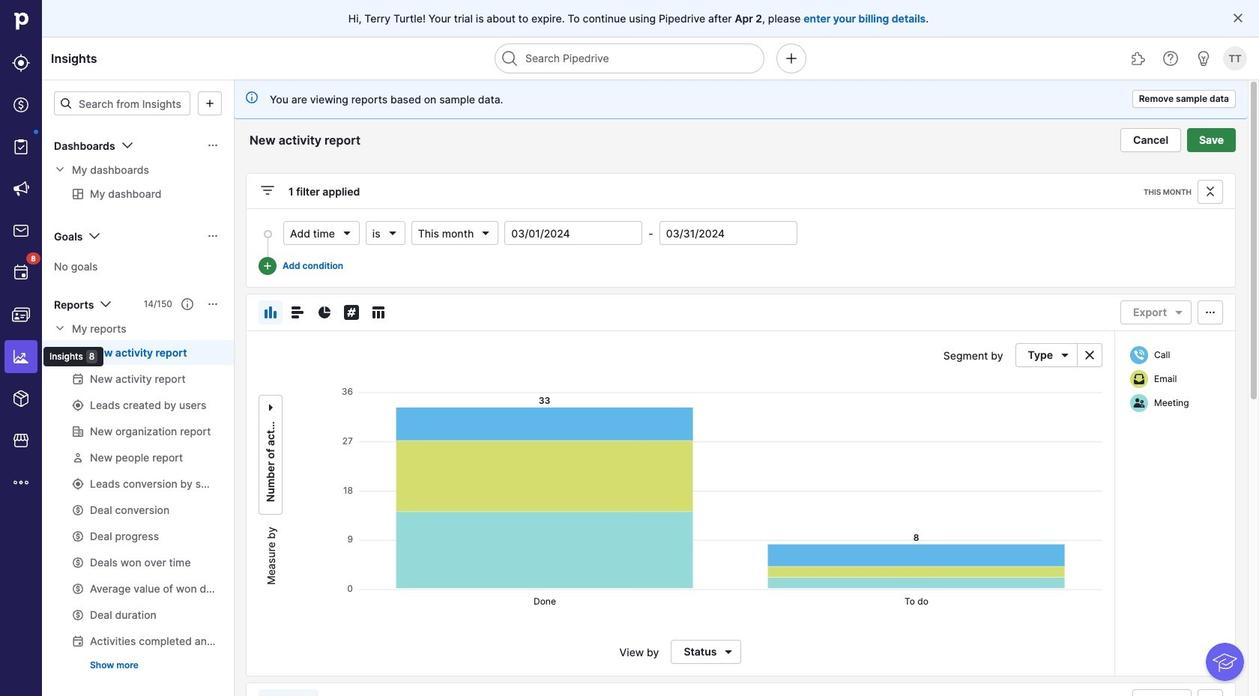 Task type: locate. For each thing, give the bounding box(es) containing it.
Search from Insights text field
[[54, 91, 190, 115]]

deals image
[[12, 96, 30, 114]]

color info image
[[246, 91, 258, 103]]

color primary image
[[1233, 12, 1245, 24], [201, 97, 219, 109], [118, 136, 136, 154], [207, 139, 219, 151], [1202, 186, 1220, 198], [341, 227, 353, 239], [207, 230, 219, 242], [97, 295, 115, 313], [181, 298, 193, 310], [316, 304, 334, 322], [343, 304, 361, 322], [370, 304, 388, 322], [1170, 307, 1188, 319], [1056, 349, 1074, 361]]

1 color secondary image from the top
[[54, 163, 66, 175]]

1 vertical spatial color secondary image
[[54, 322, 66, 334]]

color black static image
[[1134, 373, 1146, 385]]

0 horizontal spatial mm/dd/yyyy text field
[[505, 221, 643, 245]]

1 horizontal spatial mm/dd/yyyy text field
[[660, 221, 798, 245]]

color secondary image
[[54, 163, 66, 175], [54, 322, 66, 334]]

0 vertical spatial color secondary image
[[54, 163, 66, 175]]

marketplace image
[[12, 432, 30, 450]]

color undefined image up campaigns "icon"
[[12, 138, 30, 156]]

color primary image
[[60, 97, 72, 109], [259, 181, 277, 199], [86, 227, 104, 245], [387, 227, 399, 239], [480, 227, 492, 239], [207, 298, 219, 310], [262, 304, 280, 322], [289, 304, 307, 322], [1202, 307, 1220, 319], [265, 399, 277, 417], [720, 646, 738, 658]]

sales assistant image
[[1195, 49, 1213, 67]]

2 color undefined image from the top
[[12, 264, 30, 282]]

menu
[[0, 0, 104, 697]]

color black static image
[[1134, 397, 1146, 409]]

contacts image
[[12, 306, 30, 324]]

color undefined image up contacts image
[[12, 264, 30, 282]]

menu item
[[0, 336, 42, 378]]

home image
[[10, 10, 32, 32]]

color white static image
[[1134, 349, 1146, 361]]

None field
[[283, 221, 360, 245], [366, 221, 405, 245], [411, 221, 499, 245], [283, 221, 360, 245], [366, 221, 405, 245], [411, 221, 499, 245]]

color primary inverted image
[[262, 260, 274, 272]]

region
[[289, 379, 1103, 619]]

MM/DD/YYYY text field
[[505, 221, 643, 245], [660, 221, 798, 245]]

quick add image
[[783, 49, 801, 67]]

1 vertical spatial color undefined image
[[12, 264, 30, 282]]

1 mm/dd/yyyy text field from the left
[[505, 221, 643, 245]]

campaigns image
[[12, 180, 30, 198]]

0 vertical spatial color undefined image
[[12, 138, 30, 156]]

color undefined image
[[12, 138, 30, 156], [12, 264, 30, 282]]

color secondary image
[[1081, 349, 1099, 361]]



Task type: describe. For each thing, give the bounding box(es) containing it.
New activity report field
[[246, 130, 385, 150]]

2 mm/dd/yyyy text field from the left
[[660, 221, 798, 245]]

Search Pipedrive field
[[495, 43, 765, 73]]

knowledge center bot, also known as kc bot is an onboarding assistant that allows you to see the list of onboarding items in one place for quick and easy reference. this improves your in-app experience. image
[[1207, 643, 1245, 682]]

sales inbox image
[[12, 222, 30, 240]]

1 color undefined image from the top
[[12, 138, 30, 156]]

quick help image
[[1162, 49, 1180, 67]]

2 color secondary image from the top
[[54, 322, 66, 334]]

more image
[[12, 474, 30, 492]]

insights image
[[12, 348, 30, 366]]

leads image
[[12, 54, 30, 72]]

products image
[[12, 390, 30, 408]]



Task type: vqa. For each thing, say whether or not it's contained in the screenshot.
task field
no



